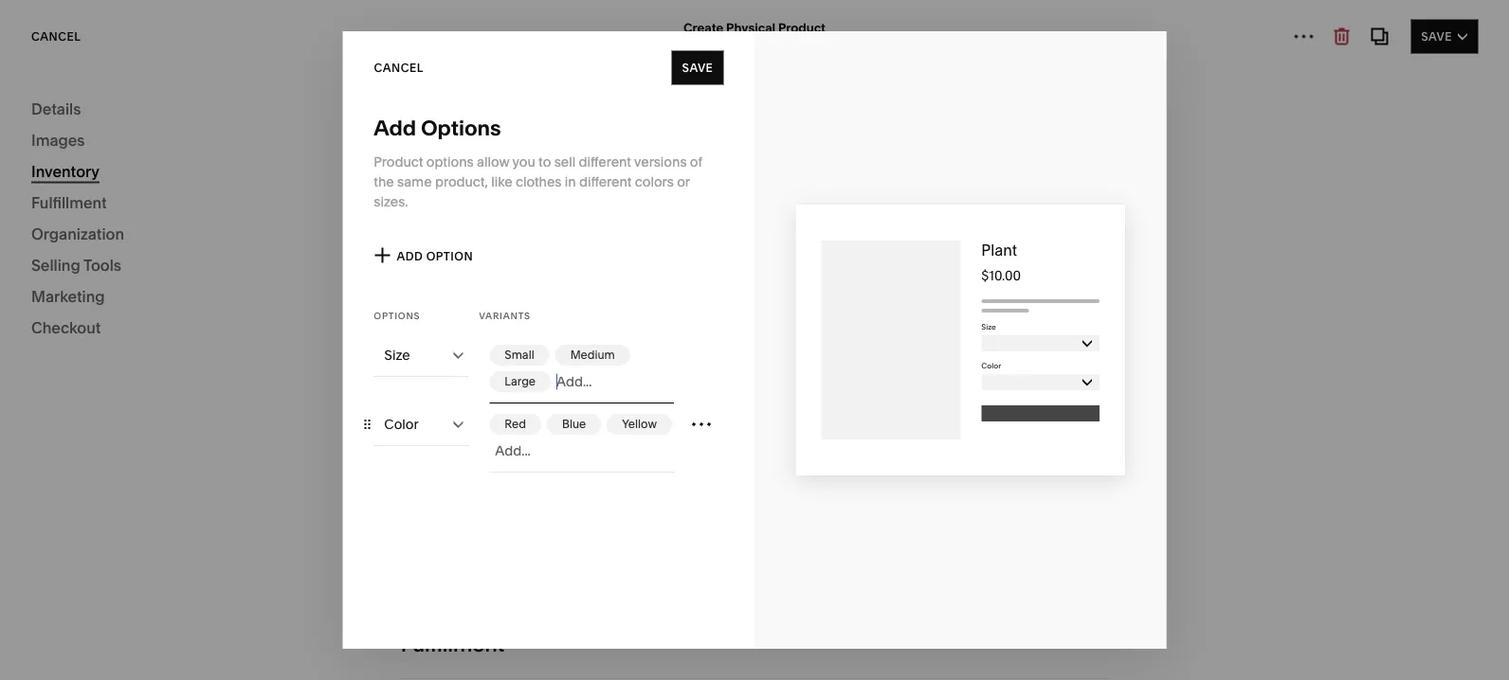 Task type: describe. For each thing, give the bounding box(es) containing it.
size inside option field
[[384, 348, 410, 364]]

for
[[693, 494, 713, 510]]

2 vertical spatial different
[[449, 494, 501, 510]]

red button
[[490, 410, 544, 440]]

1 vertical spatial fulfillment
[[401, 632, 505, 658]]

Option field
[[374, 404, 469, 446]]

yellow
[[622, 418, 657, 432]]

0 horizontal spatial your
[[98, 262, 126, 278]]

0 vertical spatial different
[[579, 154, 632, 170]]

ends
[[546, 647, 578, 663]]

your inside start adding products to your store
[[233, 213, 265, 232]]

store
[[53, 234, 90, 253]]

categories
[[36, 35, 113, 48]]

1 horizontal spatial sizes.
[[1018, 494, 1052, 510]]

sizes. inside product options allow you to sell different versions of the same product, like clothes in different colors or sizes.
[[374, 193, 408, 210]]

create for create physical product draft
[[684, 20, 724, 35]]

selling
[[31, 256, 80, 275]]

images
[[31, 131, 85, 149]]

start
[[53, 213, 88, 232]]

shirt
[[787, 494, 815, 510]]

tools
[[83, 256, 121, 275]]

categories button
[[0, 21, 134, 63]]

2 vertical spatial the
[[775, 647, 795, 663]]

product.
[[637, 494, 689, 510]]

all
[[31, 91, 58, 116]]

on
[[423, 189, 441, 205]]

1 vertical spatial options
[[374, 310, 420, 322]]

price
[[423, 147, 455, 163]]

selling.
[[255, 262, 300, 278]]

create for create your first product to start selling.
[[53, 262, 95, 278]]

cancel grey icon image for small
[[524, 342, 551, 369]]

0 vertical spatial color
[[982, 361, 1002, 371]]

Add... text field
[[557, 372, 674, 393]]

add option button
[[343, 243, 473, 277]]

start adding products to your store
[[53, 213, 265, 253]]

plant
[[982, 241, 1018, 259]]

stock
[[487, 359, 522, 375]]

the inside product options allow you to sell different versions of the same product, like clothes in different colors or sizes.
[[374, 174, 394, 190]]

to inside start adding products to your store
[[215, 213, 229, 232]]

now
[[705, 647, 732, 663]]

product
[[156, 262, 205, 278]]

0 vertical spatial inventory
[[401, 65, 495, 91]]

trial
[[520, 647, 543, 663]]

1 vertical spatial inventory
[[31, 162, 99, 181]]

your
[[489, 647, 517, 663]]

physical
[[727, 20, 776, 35]]

cancel grey icon image for yellow
[[647, 411, 674, 438]]

sell
[[555, 154, 576, 170]]

shop
[[921, 27, 949, 40]]

or inside product options allow you to sell different versions of the same product, like clothes in different colors or sizes.
[[677, 174, 690, 190]]

medium button
[[555, 341, 633, 370]]

blue
[[562, 418, 586, 432]]

unlimited stock
[[423, 359, 522, 375]]

yellow button
[[607, 410, 675, 440]]

1 vertical spatial different
[[580, 174, 632, 190]]

Price text field
[[675, 134, 1087, 175]]

organization
[[31, 225, 124, 243]]

create physical product draft
[[684, 20, 826, 52]]

0 horizontal spatial fulfillment
[[31, 193, 107, 212]]

most
[[798, 647, 830, 663]]

1 horizontal spatial colors
[[960, 494, 999, 510]]

large button
[[490, 367, 553, 397]]

multiple
[[906, 494, 957, 510]]

details
[[31, 100, 81, 118]]

medium
[[571, 349, 615, 362]]

site.
[[903, 647, 928, 663]]

draft
[[742, 38, 768, 52]]

Add... field
[[459, 399, 1087, 420]]

option
[[426, 249, 473, 263]]

to left get
[[735, 647, 748, 663]]

add option
[[397, 249, 473, 263]]

your trial ends in 14 days. upgrade now to get the most out of your site.
[[489, 647, 928, 663]]

of inside product options allow you to sell different versions of the same product, like clothes in different colors or sizes.
[[690, 154, 703, 170]]

1 vertical spatial versions
[[504, 494, 557, 510]]

out
[[833, 647, 854, 663]]

Search items… text field
[[63, 127, 340, 169]]

cancel button for options
[[374, 51, 434, 85]]

allow
[[477, 154, 510, 170]]

2 vertical spatial in
[[581, 647, 592, 663]]

2 vertical spatial your
[[872, 647, 900, 663]]

comes
[[845, 494, 888, 510]]

0 vertical spatial options
[[421, 115, 501, 141]]

first
[[129, 262, 152, 278]]

add for add option
[[397, 249, 423, 263]]



Task type: vqa. For each thing, say whether or not it's contained in the screenshot.
the "Get A Domain"
no



Task type: locate. For each thing, give the bounding box(es) containing it.
get
[[751, 647, 772, 663]]

1 vertical spatial cancel
[[374, 61, 424, 74]]

products
[[146, 213, 211, 232]]

in down 'sell'
[[565, 174, 576, 190]]

cancel grey icon image down large "button"
[[516, 411, 543, 438]]

color
[[982, 361, 1002, 371], [384, 417, 419, 433]]

Add... text field
[[495, 441, 674, 462]]

1 vertical spatial color
[[384, 417, 419, 433]]

sell different versions of the same product. for example, a shirt that comes in multiple colors or sizes.
[[423, 494, 1052, 510]]

save button
[[1412, 19, 1479, 54], [672, 51, 724, 85]]

colors
[[635, 174, 674, 190], [960, 494, 999, 510]]

Sale Price text field
[[675, 219, 1087, 261]]

14
[[595, 647, 608, 663]]

0 vertical spatial or
[[677, 174, 690, 190]]

add for add options
[[374, 115, 416, 141]]

2 vertical spatial of
[[857, 647, 869, 663]]

cancel grey icon image up add... text field
[[605, 342, 632, 369]]

save
[[1422, 29, 1453, 43], [682, 61, 713, 74]]

cancel grey icon image for red
[[516, 411, 543, 438]]

create left physical at top
[[684, 20, 724, 35]]

small
[[505, 349, 535, 362]]

Option field
[[374, 335, 469, 377]]

a
[[777, 494, 784, 510]]

1 vertical spatial the
[[575, 494, 596, 510]]

cancel button up all
[[31, 19, 81, 54]]

create down store
[[53, 262, 95, 278]]

upgrade
[[647, 647, 702, 663]]

sizes.
[[374, 193, 408, 210], [1018, 494, 1052, 510]]

cancel up all
[[31, 29, 81, 43]]

in inside product options allow you to sell different versions of the same product, like clothes in different colors or sizes.
[[565, 174, 576, 190]]

cancel button for fulfillment
[[31, 19, 81, 54]]

0 horizontal spatial colors
[[635, 174, 674, 190]]

0 vertical spatial add
[[374, 115, 416, 141]]

0 horizontal spatial sizes.
[[374, 193, 408, 210]]

1 vertical spatial save
[[682, 61, 713, 74]]

product right physical at top
[[779, 20, 826, 35]]

cancel grey icon image inside medium button
[[605, 342, 632, 369]]

1 horizontal spatial the
[[575, 494, 596, 510]]

unlimited
[[423, 359, 483, 375]]

0 horizontal spatial same
[[397, 174, 432, 190]]

1 horizontal spatial product
[[779, 20, 826, 35]]

options
[[421, 115, 501, 141], [374, 310, 420, 322]]

1 vertical spatial or
[[1002, 494, 1015, 510]]

fulfillment left trial
[[401, 632, 505, 658]]

colors inside product options allow you to sell different versions of the same product, like clothes in different colors or sizes.
[[635, 174, 674, 190]]

versions inside product options allow you to sell different versions of the same product, like clothes in different colors or sizes.
[[635, 154, 687, 170]]

different
[[579, 154, 632, 170], [580, 174, 632, 190], [449, 494, 501, 510]]

large
[[505, 375, 536, 389]]

fulfillment
[[31, 193, 107, 212], [401, 632, 505, 658]]

add options
[[374, 115, 501, 141]]

same inside product options allow you to sell different versions of the same product, like clothes in different colors or sizes.
[[397, 174, 432, 190]]

0 vertical spatial of
[[690, 154, 703, 170]]

2 horizontal spatial the
[[775, 647, 795, 663]]

in left 14 on the left bottom of the page
[[581, 647, 592, 663]]

cancel for options
[[374, 61, 424, 74]]

cancel button up add options
[[374, 51, 434, 85]]

cancel grey icon image inside red button
[[516, 411, 543, 438]]

1 vertical spatial of
[[560, 494, 572, 510]]

0 horizontal spatial inventory
[[31, 162, 99, 181]]

like
[[491, 174, 513, 190]]

cancel grey icon image up large
[[524, 342, 551, 369]]

1 horizontal spatial your
[[233, 213, 265, 232]]

plant $10.00
[[982, 241, 1022, 284]]

2 horizontal spatial in
[[891, 494, 902, 510]]

0 vertical spatial cancel
[[31, 29, 81, 43]]

1 horizontal spatial save button
[[1412, 19, 1479, 54]]

0 vertical spatial in
[[565, 174, 576, 190]]

cancel grey icon image for medium
[[605, 342, 632, 369]]

add inside button
[[397, 249, 423, 263]]

adding
[[91, 213, 142, 232]]

row group
[[0, 47, 376, 681]]

inventory up add options
[[401, 65, 495, 91]]

marketing
[[31, 287, 105, 306]]

0 horizontal spatial of
[[560, 494, 572, 510]]

0 horizontal spatial the
[[374, 174, 394, 190]]

sell
[[423, 494, 446, 510]]

different right clothes
[[580, 174, 632, 190]]

cancel grey icon image down add... text field
[[647, 411, 674, 438]]

0 horizontal spatial color
[[384, 417, 419, 433]]

0 horizontal spatial versions
[[504, 494, 557, 510]]

2 horizontal spatial your
[[872, 647, 900, 663]]

product
[[779, 20, 826, 35], [374, 154, 423, 170]]

of
[[690, 154, 703, 170], [560, 494, 572, 510], [857, 647, 869, 663]]

your up start
[[233, 213, 265, 232]]

your left the first
[[98, 262, 126, 278]]

0 vertical spatial the
[[374, 174, 394, 190]]

0 vertical spatial versions
[[635, 154, 687, 170]]

1 horizontal spatial versions
[[635, 154, 687, 170]]

1 horizontal spatial same
[[599, 494, 633, 510]]

size down $10.00
[[982, 322, 997, 332]]

0 vertical spatial same
[[397, 174, 432, 190]]

clothes
[[516, 174, 562, 190]]

your left site.
[[872, 647, 900, 663]]

color inside field
[[384, 417, 419, 433]]

$10.00
[[982, 268, 1022, 284]]

in
[[565, 174, 576, 190], [891, 494, 902, 510], [581, 647, 592, 663]]

same left product.
[[599, 494, 633, 510]]

to inside product options allow you to sell different versions of the same product, like clothes in different colors or sizes.
[[539, 154, 551, 170]]

options
[[427, 154, 474, 170]]

size left unlimited
[[384, 348, 410, 364]]

versions
[[635, 154, 687, 170], [504, 494, 557, 510]]

in right comes
[[891, 494, 902, 510]]

0 horizontal spatial save
[[682, 61, 713, 74]]

1 horizontal spatial cancel button
[[374, 51, 434, 85]]

1 vertical spatial in
[[891, 494, 902, 510]]

different right sell
[[449, 494, 501, 510]]

0 vertical spatial save
[[1422, 29, 1453, 43]]

1 vertical spatial size
[[384, 348, 410, 364]]

product options allow you to sell different versions of the same product, like clothes in different colors or sizes.
[[374, 154, 703, 210]]

product inside product options allow you to sell different versions of the same product, like clothes in different colors or sizes.
[[374, 154, 423, 170]]

different right 'sell'
[[579, 154, 632, 170]]

cancel grey icon image inside yellow button
[[647, 411, 674, 438]]

1 horizontal spatial save
[[1422, 29, 1453, 43]]

to
[[539, 154, 551, 170], [215, 213, 229, 232], [209, 262, 221, 278], [735, 647, 748, 663]]

options up option field
[[374, 310, 420, 322]]

your
[[233, 213, 265, 232], [98, 262, 126, 278], [872, 647, 900, 663]]

on sale
[[423, 189, 472, 205]]

small button
[[490, 341, 552, 370]]

1 horizontal spatial create
[[684, 20, 724, 35]]

cancel grey icon image for blue
[[576, 411, 603, 438]]

cancel grey icon image for large
[[525, 369, 552, 396]]

1 vertical spatial product
[[374, 154, 423, 170]]

product inside the create physical product draft
[[779, 20, 826, 35]]

the left on
[[374, 174, 394, 190]]

0 horizontal spatial or
[[677, 174, 690, 190]]

1 horizontal spatial color
[[982, 361, 1002, 371]]

product,
[[435, 174, 488, 190]]

options up the price
[[421, 115, 501, 141]]

1 horizontal spatial fulfillment
[[401, 632, 505, 658]]

variants
[[479, 310, 531, 322]]

0 horizontal spatial size
[[384, 348, 410, 364]]

1 vertical spatial add
[[397, 249, 423, 263]]

0 vertical spatial colors
[[635, 174, 674, 190]]

0 vertical spatial create
[[684, 20, 724, 35]]

red
[[505, 418, 526, 432]]

checkout
[[31, 319, 101, 337]]

cancel up add options
[[374, 61, 424, 74]]

2 horizontal spatial of
[[857, 647, 869, 663]]

to left start
[[209, 262, 221, 278]]

tab list
[[1306, 26, 1393, 56]]

0 horizontal spatial product
[[374, 154, 423, 170]]

same
[[397, 174, 432, 190], [599, 494, 633, 510]]

1 horizontal spatial or
[[1002, 494, 1015, 510]]

the
[[374, 174, 394, 190], [575, 494, 596, 510], [775, 647, 795, 663]]

inventory
[[401, 65, 495, 91], [31, 162, 99, 181]]

sale
[[445, 189, 472, 205]]

0 horizontal spatial cancel button
[[31, 19, 81, 54]]

blue button
[[547, 410, 604, 440]]

inventory down images
[[31, 162, 99, 181]]

cancel grey icon image inside blue button
[[576, 411, 603, 438]]

to left 'sell'
[[539, 154, 551, 170]]

product up on
[[374, 154, 423, 170]]

color down option field
[[384, 417, 419, 433]]

create your first product to start selling.
[[53, 262, 300, 278]]

you
[[513, 154, 536, 170]]

0 horizontal spatial in
[[565, 174, 576, 190]]

cancel grey icon image inside large "button"
[[525, 369, 552, 396]]

cancel for fulfillment
[[31, 29, 81, 43]]

color down $10.00
[[982, 361, 1002, 371]]

to right products
[[215, 213, 229, 232]]

1 vertical spatial your
[[98, 262, 126, 278]]

days.
[[611, 647, 644, 663]]

1 vertical spatial colors
[[960, 494, 999, 510]]

0 vertical spatial your
[[233, 213, 265, 232]]

or
[[677, 174, 690, 190], [1002, 494, 1015, 510]]

0 horizontal spatial save button
[[672, 51, 724, 85]]

that
[[818, 494, 842, 510]]

1 horizontal spatial inventory
[[401, 65, 495, 91]]

1 horizontal spatial cancel
[[374, 61, 424, 74]]

add
[[374, 115, 416, 141], [397, 249, 423, 263]]

cancel grey icon image down small
[[525, 369, 552, 396]]

0 horizontal spatial cancel
[[31, 29, 81, 43]]

0 horizontal spatial create
[[53, 262, 95, 278]]

the right get
[[775, 647, 795, 663]]

cancel
[[31, 29, 81, 43], [374, 61, 424, 74]]

example,
[[716, 494, 773, 510]]

cancel grey icon image
[[524, 342, 551, 369], [605, 342, 632, 369], [525, 369, 552, 396], [516, 411, 543, 438], [576, 411, 603, 438], [647, 411, 674, 438]]

same down the price
[[397, 174, 432, 190]]

start
[[224, 262, 252, 278]]

create
[[684, 20, 724, 35], [53, 262, 95, 278]]

0 vertical spatial fulfillment
[[31, 193, 107, 212]]

1 vertical spatial create
[[53, 262, 95, 278]]

0 vertical spatial sizes.
[[374, 193, 408, 210]]

1 horizontal spatial in
[[581, 647, 592, 663]]

1 horizontal spatial of
[[690, 154, 703, 170]]

Stock number field
[[675, 304, 1087, 345]]

cancel grey icon image up add... text box
[[576, 411, 603, 438]]

selling tools
[[31, 256, 121, 275]]

0 vertical spatial size
[[982, 322, 997, 332]]

1 vertical spatial same
[[599, 494, 633, 510]]

cancel button
[[31, 19, 81, 54], [374, 51, 434, 85]]

create inside the create physical product draft
[[684, 20, 724, 35]]

1 horizontal spatial size
[[982, 322, 997, 332]]

fulfillment up start
[[31, 193, 107, 212]]

1 vertical spatial sizes.
[[1018, 494, 1052, 510]]

the down add... text box
[[575, 494, 596, 510]]

0 vertical spatial product
[[779, 20, 826, 35]]

cancel grey icon image inside the small button
[[524, 342, 551, 369]]



